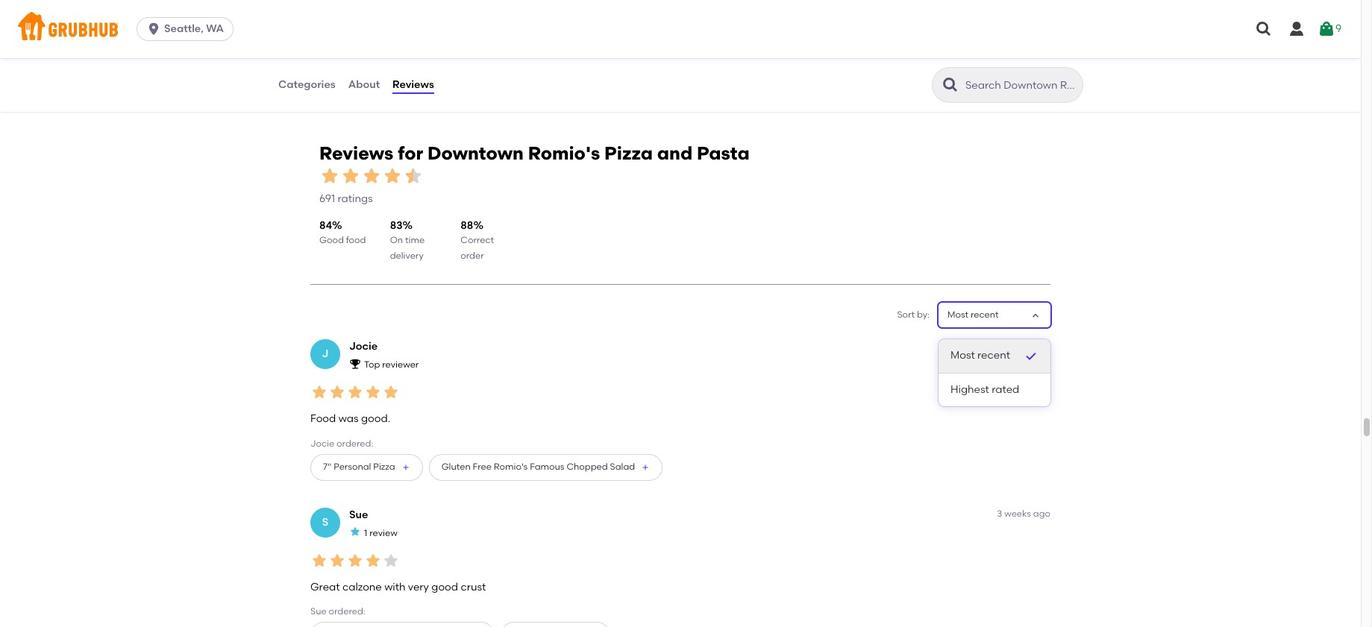 Task type: locate. For each thing, give the bounding box(es) containing it.
pizza
[[605, 143, 653, 164], [373, 462, 395, 473]]

0 vertical spatial jocie
[[349, 341, 378, 353]]

most inside option
[[951, 350, 975, 362]]

gluten free romio's famous chopped salad button
[[429, 454, 663, 481]]

1 plus icon image from the left
[[401, 463, 410, 472]]

sue up 1 review
[[349, 509, 368, 522]]

plus icon image right salad
[[641, 463, 650, 472]]

most recent
[[948, 310, 999, 320], [951, 350, 1010, 362]]

1 horizontal spatial plus icon image
[[641, 463, 650, 472]]

1
[[1003, 341, 1006, 351], [364, 528, 367, 538]]

svg image left svg image
[[1255, 20, 1273, 38]]

ordered: for was
[[337, 438, 373, 449]]

0 horizontal spatial plus icon image
[[401, 463, 410, 472]]

pizza right personal
[[373, 462, 395, 473]]

week
[[1009, 341, 1031, 351]]

ago
[[1033, 341, 1051, 351], [1033, 509, 1051, 519]]

and
[[657, 143, 693, 164]]

reviews up ratings
[[319, 143, 393, 164]]

plus icon image inside gluten free romio's famous chopped salad button
[[641, 463, 650, 472]]

on
[[390, 235, 403, 246]]

1 horizontal spatial jocie
[[349, 341, 378, 353]]

plus icon image inside 7" personal pizza button
[[401, 463, 410, 472]]

free
[[473, 462, 492, 473]]

0 vertical spatial recent
[[971, 310, 999, 320]]

most right by:
[[948, 310, 969, 320]]

crust
[[461, 581, 486, 594]]

gluten
[[441, 462, 471, 473]]

0 vertical spatial romio's
[[528, 143, 600, 164]]

1 horizontal spatial 1
[[1003, 341, 1006, 351]]

most up highest
[[951, 350, 975, 362]]

2 horizontal spatial svg image
[[1318, 20, 1336, 38]]

1 vertical spatial ago
[[1033, 509, 1051, 519]]

0 horizontal spatial pizza
[[373, 462, 395, 473]]

1 vertical spatial jocie
[[310, 438, 334, 449]]

j
[[322, 348, 329, 361]]

rated
[[992, 383, 1020, 396]]

1 review
[[364, 528, 398, 538]]

83 on time delivery
[[390, 219, 425, 261]]

1 vertical spatial sue
[[310, 607, 327, 617]]

0 vertical spatial ordered:
[[337, 438, 373, 449]]

star icon image
[[319, 166, 340, 187], [340, 166, 361, 187], [361, 166, 382, 187], [382, 166, 403, 187], [403, 166, 424, 187], [403, 166, 424, 187], [310, 384, 328, 401], [328, 384, 346, 401], [346, 384, 364, 401], [364, 384, 382, 401], [382, 384, 400, 401], [349, 526, 361, 538], [310, 552, 328, 570], [328, 552, 346, 570], [346, 552, 364, 570], [364, 552, 382, 570], [382, 552, 400, 570]]

svg image right svg image
[[1318, 20, 1336, 38]]

0 vertical spatial most recent
[[948, 310, 999, 320]]

1 horizontal spatial sue
[[349, 509, 368, 522]]

1 vertical spatial romio's
[[494, 462, 528, 473]]

about
[[348, 78, 380, 91]]

pizza inside button
[[373, 462, 395, 473]]

1 left week
[[1003, 341, 1006, 351]]

delivery
[[390, 251, 424, 261]]

time
[[405, 235, 425, 246]]

ordered: down "calzone" at the bottom of the page
[[329, 607, 366, 617]]

most recent up most recent option
[[948, 310, 999, 320]]

ago right week
[[1033, 341, 1051, 351]]

1 vertical spatial recent
[[978, 350, 1010, 362]]

jocie
[[349, 341, 378, 353], [310, 438, 334, 449]]

gluten free romio's famous chopped salad
[[441, 462, 635, 473]]

9
[[1336, 22, 1342, 35]]

ago right weeks
[[1033, 509, 1051, 519]]

0 vertical spatial sue
[[349, 509, 368, 522]]

food
[[310, 413, 336, 426]]

2 plus icon image from the left
[[641, 463, 650, 472]]

1 vertical spatial most
[[951, 350, 975, 362]]

recent
[[971, 310, 999, 320], [978, 350, 1010, 362]]

83
[[390, 219, 403, 232]]

1 vertical spatial ordered:
[[329, 607, 366, 617]]

seattle,
[[164, 22, 204, 35]]

correct
[[461, 235, 494, 246]]

3
[[997, 509, 1002, 519]]

recent inside sort by: field
[[971, 310, 999, 320]]

1 horizontal spatial pizza
[[605, 143, 653, 164]]

0 horizontal spatial 1
[[364, 528, 367, 538]]

1 vertical spatial most recent
[[951, 350, 1010, 362]]

svg image inside seattle, wa button
[[146, 22, 161, 37]]

7" personal pizza button
[[310, 454, 423, 481]]

recent up most recent option
[[971, 310, 999, 320]]

food
[[346, 235, 366, 246]]

reviews inside button
[[393, 78, 434, 91]]

0 horizontal spatial jocie
[[310, 438, 334, 449]]

0 horizontal spatial sue
[[310, 607, 327, 617]]

plus icon image
[[401, 463, 410, 472], [641, 463, 650, 472]]

highest rated
[[951, 383, 1020, 396]]

reviews right about
[[393, 78, 434, 91]]

top reviewer
[[364, 360, 419, 370]]

jocie up '7"'
[[310, 438, 334, 449]]

search icon image
[[942, 76, 960, 94]]

sort by:
[[897, 310, 930, 320]]

7" personal pizza
[[323, 462, 395, 473]]

chopped
[[567, 462, 608, 473]]

plus icon image for gluten free romio's famous chopped salad
[[641, 463, 650, 472]]

sue down great
[[310, 607, 327, 617]]

1 ago from the top
[[1033, 341, 1051, 351]]

1 vertical spatial 1
[[364, 528, 367, 538]]

0 horizontal spatial svg image
[[146, 22, 161, 37]]

svg image
[[1288, 20, 1306, 38]]

svg image inside 9 "button"
[[1318, 20, 1336, 38]]

personal
[[334, 462, 371, 473]]

reviews for reviews
[[393, 78, 434, 91]]

ordered: up personal
[[337, 438, 373, 449]]

ago for food was good.
[[1033, 341, 1051, 351]]

691 ratings
[[319, 192, 373, 205]]

svg image
[[1255, 20, 1273, 38], [1318, 20, 1336, 38], [146, 22, 161, 37]]

great
[[310, 581, 340, 594]]

ordered:
[[337, 438, 373, 449], [329, 607, 366, 617]]

1 vertical spatial pizza
[[373, 462, 395, 473]]

reviews
[[393, 78, 434, 91], [319, 143, 393, 164]]

plus icon image for 7" personal pizza
[[401, 463, 410, 472]]

calzone
[[342, 581, 382, 594]]

1 left review
[[364, 528, 367, 538]]

1 horizontal spatial svg image
[[1255, 20, 1273, 38]]

was
[[339, 413, 359, 426]]

reviews for downtown romio's pizza and pasta
[[319, 143, 750, 164]]

0 vertical spatial 1
[[1003, 341, 1006, 351]]

sue ordered:
[[310, 607, 366, 617]]

food was good.
[[310, 413, 390, 426]]

caret down icon image
[[1030, 309, 1042, 321]]

pizza left the and
[[605, 143, 653, 164]]

recent up highest rated
[[978, 350, 1010, 362]]

very
[[408, 581, 429, 594]]

sue
[[349, 509, 368, 522], [310, 607, 327, 617]]

most
[[948, 310, 969, 320], [951, 350, 975, 362]]

ordered: for calzone
[[329, 607, 366, 617]]

romio's
[[528, 143, 600, 164], [494, 462, 528, 473]]

jocie for jocie
[[349, 341, 378, 353]]

famous
[[530, 462, 565, 473]]

categories
[[278, 78, 336, 91]]

0 vertical spatial reviews
[[393, 78, 434, 91]]

sue for sue ordered:
[[310, 607, 327, 617]]

ratings
[[338, 192, 373, 205]]

0 vertical spatial most
[[948, 310, 969, 320]]

2 ago from the top
[[1033, 509, 1051, 519]]

0 vertical spatial ago
[[1033, 341, 1051, 351]]

0 vertical spatial pizza
[[605, 143, 653, 164]]

plus icon image right 7" personal pizza
[[401, 463, 410, 472]]

good
[[432, 581, 458, 594]]

trophy icon image
[[349, 358, 361, 370]]

jocie for jocie ordered:
[[310, 438, 334, 449]]

1 vertical spatial reviews
[[319, 143, 393, 164]]

jocie up trophy icon in the left bottom of the page
[[349, 341, 378, 353]]

good
[[319, 235, 344, 246]]

most recent up highest rated
[[951, 350, 1010, 362]]

svg image left seattle,
[[146, 22, 161, 37]]



Task type: vqa. For each thing, say whether or not it's contained in the screenshot.
review
yes



Task type: describe. For each thing, give the bounding box(es) containing it.
9 button
[[1318, 16, 1342, 43]]

ago for great calzone with very good crust
[[1033, 509, 1051, 519]]

recent inside most recent option
[[978, 350, 1010, 362]]

84
[[319, 219, 332, 232]]

1 week ago
[[1003, 341, 1051, 351]]

reviewer
[[382, 360, 419, 370]]

s
[[322, 516, 329, 529]]

svg image for 9
[[1318, 20, 1336, 38]]

88
[[461, 219, 473, 232]]

downtown
[[428, 143, 524, 164]]

categories button
[[278, 58, 336, 112]]

seattle, wa
[[164, 22, 224, 35]]

sort
[[897, 310, 915, 320]]

most inside sort by: field
[[948, 310, 969, 320]]

pasta
[[697, 143, 750, 164]]

main navigation navigation
[[0, 0, 1361, 58]]

88 correct order
[[461, 219, 494, 261]]

great calzone with very good crust
[[310, 581, 486, 594]]

svg image for seattle, wa
[[146, 22, 161, 37]]

most recent option
[[939, 340, 1051, 374]]

most recent inside option
[[951, 350, 1010, 362]]

good.
[[361, 413, 390, 426]]

3 weeks ago
[[997, 509, 1051, 519]]

wa
[[206, 22, 224, 35]]

sue for sue
[[349, 509, 368, 522]]

691
[[319, 192, 335, 205]]

romio's inside button
[[494, 462, 528, 473]]

order
[[461, 251, 484, 261]]

salad
[[610, 462, 635, 473]]

about button
[[347, 58, 381, 112]]

with
[[384, 581, 406, 594]]

for
[[398, 143, 423, 164]]

1 for 1 week ago
[[1003, 341, 1006, 351]]

highest
[[951, 383, 989, 396]]

1 for 1 review
[[364, 528, 367, 538]]

jocie ordered:
[[310, 438, 373, 449]]

reviews button
[[392, 58, 435, 112]]

check icon image
[[1024, 349, 1039, 364]]

top
[[364, 360, 380, 370]]

Search Downtown Romio's Pizza and Pasta search field
[[964, 78, 1078, 93]]

84 good food
[[319, 219, 366, 246]]

by:
[[917, 310, 930, 320]]

seattle, wa button
[[137, 17, 240, 41]]

review
[[370, 528, 398, 538]]

Sort by: field
[[948, 309, 999, 322]]

weeks
[[1005, 509, 1031, 519]]

reviews for reviews for downtown romio's pizza and pasta
[[319, 143, 393, 164]]

7"
[[323, 462, 332, 473]]



